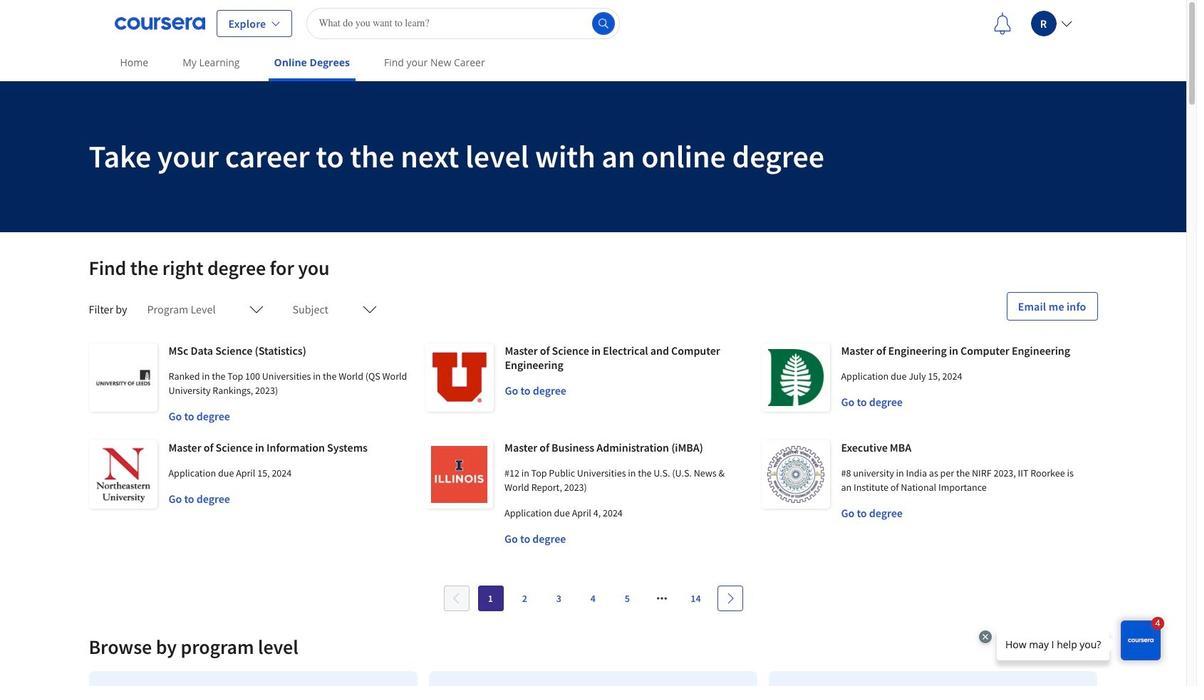 Task type: describe. For each thing, give the bounding box(es) containing it.
dartmouth college image
[[762, 344, 830, 412]]

university of utah image
[[425, 344, 494, 412]]



Task type: vqa. For each thing, say whether or not it's contained in the screenshot.
Degree
no



Task type: locate. For each thing, give the bounding box(es) containing it.
university of illinois at urbana-champaign image
[[425, 441, 493, 509]]

go to next page image
[[725, 593, 736, 605]]

university of leeds image
[[89, 344, 157, 412]]

list
[[83, 666, 1104, 687]]

coursera image
[[114, 12, 205, 35]]

What do you want to learn? text field
[[307, 7, 621, 39]]

iit roorkee image
[[762, 441, 830, 509]]

None search field
[[307, 7, 621, 39]]

northeastern university image
[[89, 441, 157, 509]]



